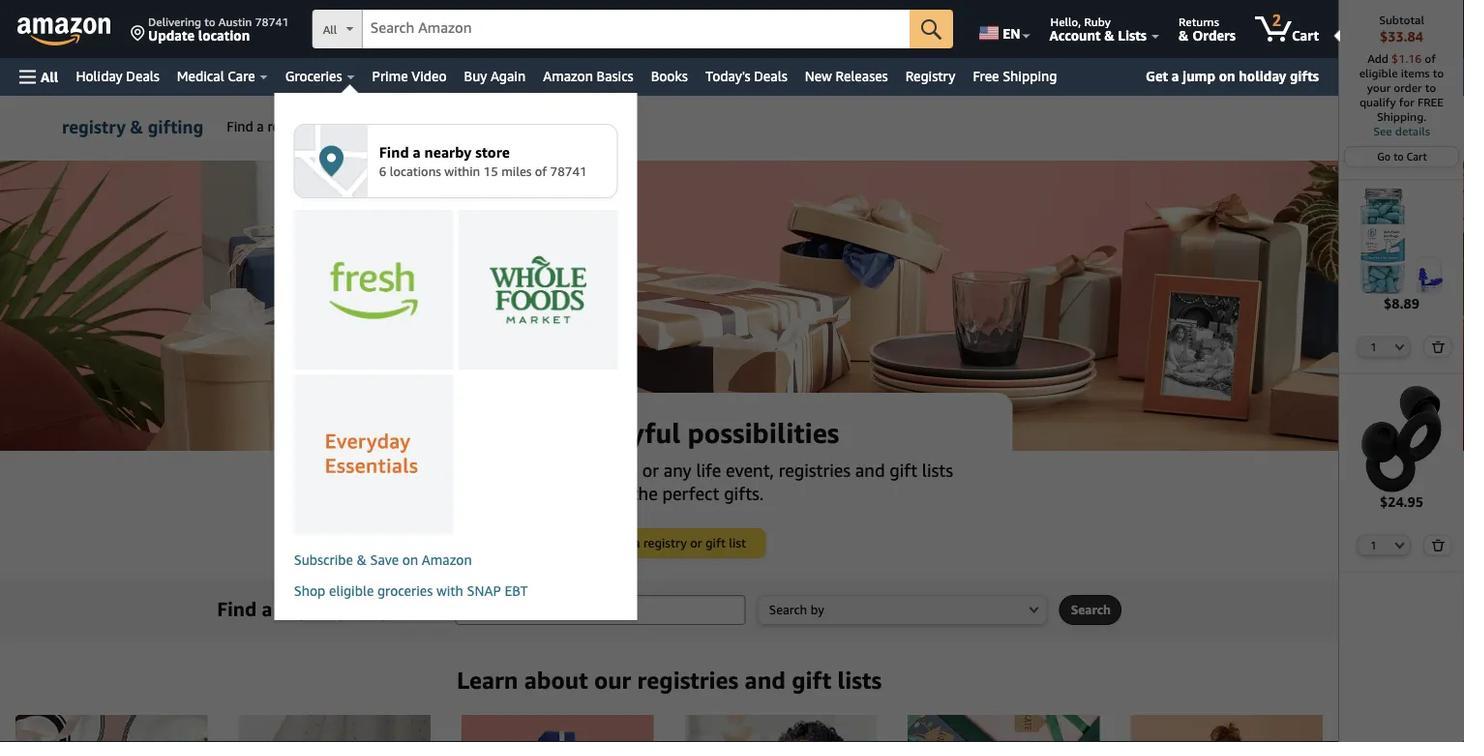 Task type: vqa. For each thing, say whether or not it's contained in the screenshot.
the Vegetarian
no



Task type: locate. For each thing, give the bounding box(es) containing it.
1 vertical spatial registries
[[638, 667, 739, 695]]

gifts.
[[724, 483, 764, 504]]

78741
[[255, 15, 289, 28], [550, 164, 587, 179]]

1 horizontal spatial eligible
[[1360, 66, 1398, 80]]

list
[[360, 119, 378, 135], [557, 119, 575, 135], [729, 536, 746, 551], [416, 597, 444, 621]]

registry down holiday
[[62, 116, 126, 137]]

find
[[227, 119, 253, 135], [379, 143, 409, 161], [217, 597, 257, 621]]

new releases
[[805, 68, 888, 84]]

and inside for weddings, babies, birthdays, or any life event, registries and gift lists ensure the perfect gifts.
[[856, 460, 885, 481]]

deals right holiday
[[126, 68, 160, 84]]

dropdown image
[[1395, 343, 1405, 351], [1395, 541, 1405, 549]]

1 horizontal spatial of
[[1425, 52, 1436, 65]]

loop quiet ear plugs for noise reduction &ndash; super soft, reusable hearing protection in flexible silicone for sleep, noise sensitivity - 8 ear tips in xs/s/m/l &ndash; 26db &amp; nrr 14 noise cancelling &ndash; black image
[[1349, 386, 1455, 492]]

find a registry or gift list link
[[219, 96, 403, 158]]

& for returns
[[1179, 27, 1189, 43]]

delivering to austin 78741 update location
[[148, 15, 289, 43]]

delete image
[[1432, 539, 1446, 552]]

buy
[[464, 68, 487, 84]]

0 horizontal spatial and
[[745, 667, 786, 695]]

go
[[1378, 151, 1391, 163]]

today's deals link
[[697, 63, 796, 90]]

about
[[524, 667, 588, 695]]

& left lists
[[1105, 27, 1115, 43]]

or down perfect
[[691, 536, 703, 551]]

dropdown image for $8.89
[[1395, 343, 1405, 351]]

get
[[1146, 68, 1169, 84]]

1 vertical spatial all
[[41, 69, 58, 85]]

buy again
[[464, 68, 526, 84]]

and
[[856, 460, 885, 481], [745, 667, 786, 695]]

eligible for items
[[1360, 66, 1398, 80]]

go to cart link
[[1346, 147, 1459, 167]]

amazon up with
[[422, 552, 472, 568]]

find up 6
[[379, 143, 409, 161]]

& left orders in the top right of the page
[[1179, 27, 1189, 43]]

2 dropdown image from the top
[[1395, 541, 1405, 549]]

search left by at right bottom
[[769, 603, 808, 618]]

navigation navigation
[[0, 0, 1465, 743]]

registry up 'store' on the left top of page
[[465, 119, 512, 135]]

eligible
[[1360, 66, 1398, 80], [329, 583, 374, 599]]

1 vertical spatial create a registry or gift list
[[593, 536, 746, 551]]

1 vertical spatial 1
[[1371, 539, 1377, 552]]

2 deals from the left
[[754, 68, 788, 84]]

on right jump
[[1220, 68, 1236, 84]]

of up the items
[[1425, 52, 1436, 65]]

& for registry
[[130, 116, 143, 137]]

hello,
[[1051, 15, 1082, 28]]

create a registry or gift list link up 15
[[403, 96, 583, 158]]

a right get at right
[[1172, 68, 1180, 84]]

1 1 from the top
[[1371, 341, 1377, 353]]

& left the save
[[357, 552, 367, 568]]

1 vertical spatial amazon
[[422, 552, 472, 568]]

1 left delete icon
[[1371, 539, 1377, 552]]

ruby
[[1085, 15, 1111, 28]]

search
[[769, 603, 808, 618], [1071, 603, 1111, 618]]

perfect
[[663, 483, 720, 504]]

list down subscribe & save on amazon link
[[416, 597, 444, 621]]

location
[[198, 27, 250, 43]]

save
[[370, 552, 399, 568]]

0 horizontal spatial lists
[[838, 667, 882, 695]]

eligible up your on the top of the page
[[1360, 66, 1398, 80]]

a down medical care link
[[257, 119, 264, 135]]

78741 right austin
[[255, 15, 289, 28]]

1 vertical spatial on
[[403, 552, 418, 568]]

1 horizontal spatial lists
[[922, 460, 954, 481]]

0 horizontal spatial search
[[769, 603, 808, 618]]

shipping.
[[1377, 110, 1427, 123]]

1 deals from the left
[[126, 68, 160, 84]]

registry down the
[[644, 536, 687, 551]]

0 vertical spatial find a registry or gift list
[[227, 119, 382, 135]]

cart down 'details'
[[1407, 151, 1428, 163]]

create down ensure
[[593, 536, 630, 551]]

on for jump
[[1220, 68, 1236, 84]]

to
[[204, 15, 216, 28], [1433, 66, 1445, 80], [1426, 81, 1437, 94], [1394, 151, 1404, 163]]

all up groceries link
[[323, 23, 337, 36]]

1 vertical spatial create
[[593, 536, 630, 551]]

within
[[445, 164, 480, 179]]

1 horizontal spatial search
[[1071, 603, 1111, 618]]

of right miles
[[535, 164, 547, 179]]

0 vertical spatial 1
[[1371, 341, 1377, 353]]

nearby
[[425, 143, 472, 161]]

78741 inside delivering to austin 78741 update location
[[255, 15, 289, 28]]

deals for today's deals
[[754, 68, 788, 84]]

0 vertical spatial on
[[1220, 68, 1236, 84]]

weddings,
[[415, 460, 495, 481]]

lysian ultra soft foam earplugs sleep, 38db snr 31db nrr sound blocking noise cancelling ear plugs for sleeping, travel, shooting and working -60 pairs pack (lake blue) image
[[1349, 188, 1455, 294]]

registry down groceries
[[268, 119, 314, 135]]

with
[[436, 583, 464, 599]]

amazon fresh image
[[325, 258, 422, 322]]

0 horizontal spatial of
[[535, 164, 547, 179]]

1 vertical spatial find
[[379, 143, 409, 161]]

returns & orders
[[1179, 15, 1236, 43]]

find a registry or gift list down subscribe
[[217, 597, 444, 621]]

1 vertical spatial of
[[535, 164, 547, 179]]

or up miles
[[515, 119, 528, 135]]

subscribe & save on amazon
[[294, 552, 472, 568]]

basics
[[597, 68, 634, 84]]

0 horizontal spatial cart
[[1292, 27, 1320, 43]]

search by
[[769, 603, 825, 618]]

1 horizontal spatial 78741
[[550, 164, 587, 179]]

0 vertical spatial amazon
[[543, 68, 593, 84]]

1 left delete image
[[1371, 341, 1377, 353]]

0 vertical spatial and
[[856, 460, 885, 481]]

1 horizontal spatial registries
[[779, 460, 851, 481]]

& inside returns & orders
[[1179, 27, 1189, 43]]

create a registry or gift list
[[411, 119, 575, 135], [593, 536, 746, 551]]

0 horizontal spatial deals
[[126, 68, 160, 84]]

eligible inside 'of eligible items to your order to qualify for free shipping.'
[[1360, 66, 1398, 80]]

6
[[379, 164, 387, 179]]

0 vertical spatial cart
[[1292, 27, 1320, 43]]

dropdown image left delete icon
[[1395, 541, 1405, 549]]

joyful
[[606, 417, 681, 450]]

2 search from the left
[[1071, 603, 1111, 618]]

0 horizontal spatial all
[[41, 69, 58, 85]]

78741 right miles
[[550, 164, 587, 179]]

1 vertical spatial find a registry or gift list
[[217, 597, 444, 621]]

gift
[[334, 119, 356, 135], [532, 119, 554, 135], [890, 460, 918, 481], [706, 536, 726, 551], [378, 597, 411, 621], [792, 667, 832, 695]]

0 horizontal spatial eligible
[[329, 583, 374, 599]]

find a registry or gift list down groceries
[[227, 119, 382, 135]]

to right go
[[1394, 151, 1404, 163]]

find inside find a nearby store 6 locations within 15 miles of 78741
[[379, 143, 409, 161]]

1 vertical spatial eligible
[[329, 583, 374, 599]]

create up nearby
[[411, 119, 451, 135]]

amazon left basics
[[543, 68, 593, 84]]

find left shop
[[217, 597, 257, 621]]

1 vertical spatial 78741
[[550, 164, 587, 179]]

1 horizontal spatial deals
[[754, 68, 788, 84]]

0 vertical spatial create a registry or gift list
[[411, 119, 575, 135]]

buy again link
[[456, 63, 535, 90]]

books link
[[642, 63, 697, 90]]

0 vertical spatial eligible
[[1360, 66, 1398, 80]]

a up the locations
[[413, 143, 421, 161]]

0 vertical spatial of
[[1425, 52, 1436, 65]]

cart right 2
[[1292, 27, 1320, 43]]

all down amazon image
[[41, 69, 58, 85]]

birthdays,
[[559, 460, 638, 481]]

1 vertical spatial dropdown image
[[1395, 541, 1405, 549]]

on right the save
[[403, 552, 418, 568]]

austin
[[219, 15, 252, 28]]

1 search from the left
[[769, 603, 808, 618]]

order
[[1394, 81, 1423, 94]]

of inside find a nearby store 6 locations within 15 miles of 78741
[[535, 164, 547, 179]]

dropdown image
[[1030, 606, 1039, 614]]

free
[[973, 68, 1000, 84]]

a hand holding a stack of wraped gifts image
[[462, 715, 654, 743]]

create a registry or gift list link down perfect
[[574, 530, 765, 558]]

eligible down subscribe
[[329, 583, 374, 599]]

1 horizontal spatial create a registry or gift list
[[593, 536, 746, 551]]

1 vertical spatial and
[[745, 667, 786, 695]]

registries down possibilities
[[779, 460, 851, 481]]

registries
[[779, 460, 851, 481], [638, 667, 739, 695]]

1 for $8.89
[[1371, 341, 1377, 353]]

all
[[323, 23, 337, 36], [41, 69, 58, 85]]

0 vertical spatial 78741
[[255, 15, 289, 28]]

deals right today's
[[754, 68, 788, 84]]

to inside the go to cart link
[[1394, 151, 1404, 163]]

2 1 from the top
[[1371, 539, 1377, 552]]

gift inside for weddings, babies, birthdays, or any life event, registries and gift lists ensure the perfect gifts.
[[890, 460, 918, 481]]

create a registry or gift list up 'store' on the left top of page
[[411, 119, 575, 135]]

find down the care
[[227, 119, 253, 135]]

0 vertical spatial dropdown image
[[1395, 343, 1405, 351]]

registries right our
[[638, 667, 739, 695]]

locations
[[390, 164, 441, 179]]

1 horizontal spatial and
[[856, 460, 885, 481]]

a pair of champagne flutes on top of plates with ribbon image
[[15, 715, 208, 743]]

0 horizontal spatial 78741
[[255, 15, 289, 28]]

1 vertical spatial cart
[[1407, 151, 1428, 163]]

& left gifting
[[130, 116, 143, 137]]

1 horizontal spatial cart
[[1407, 151, 1428, 163]]

add $1.16
[[1368, 52, 1425, 65]]

pet parent with dog and dessert image
[[1131, 715, 1323, 743]]

prime video
[[372, 68, 447, 84]]

or up the
[[643, 460, 659, 481]]

1 horizontal spatial all
[[323, 23, 337, 36]]

details
[[1396, 124, 1431, 138]]

1 horizontal spatial on
[[1220, 68, 1236, 84]]

amazon basics
[[543, 68, 634, 84]]

a
[[1172, 68, 1180, 84], [257, 119, 264, 135], [454, 119, 461, 135], [413, 143, 421, 161], [634, 536, 640, 551], [262, 597, 272, 621]]

Search Amazon text field
[[363, 11, 910, 47]]

search for search
[[1071, 603, 1111, 618]]

learn
[[457, 667, 518, 695]]

today's
[[706, 68, 751, 84]]

lists
[[922, 460, 954, 481], [838, 667, 882, 695]]

lists inside for weddings, babies, birthdays, or any life event, registries and gift lists ensure the perfect gifts.
[[922, 460, 954, 481]]

to left austin
[[204, 15, 216, 28]]

dropdown image left delete image
[[1395, 343, 1405, 351]]

All search field
[[312, 10, 954, 50]]

gifting
[[148, 116, 204, 137]]

care
[[228, 68, 255, 84]]

0 vertical spatial all
[[323, 23, 337, 36]]

deals
[[126, 68, 160, 84], [754, 68, 788, 84]]

0 horizontal spatial create a registry or gift list
[[411, 119, 575, 135]]

video
[[412, 68, 447, 84]]

for
[[385, 460, 411, 481]]

0 vertical spatial create a registry or gift list link
[[403, 96, 583, 158]]

list down prime
[[360, 119, 378, 135]]

create a registry or gift list link
[[403, 96, 583, 158], [574, 530, 765, 558]]

1 dropdown image from the top
[[1395, 343, 1405, 351]]

search right dropdown icon
[[1071, 603, 1111, 618]]

&
[[1105, 27, 1115, 43], [1179, 27, 1189, 43], [130, 116, 143, 137], [357, 552, 367, 568]]

delivering
[[148, 15, 201, 28]]

find a nearby store 6 locations within 15 miles of 78741
[[379, 143, 587, 179]]

qualify
[[1360, 95, 1397, 109]]

0 horizontal spatial on
[[403, 552, 418, 568]]

hello, ruby
[[1051, 15, 1111, 28]]

registry & gifting
[[62, 116, 204, 137]]

None submit
[[910, 10, 954, 48]]

0 vertical spatial lists
[[922, 460, 954, 481]]

help
[[591, 119, 620, 135]]

0 horizontal spatial create
[[411, 119, 451, 135]]

medical
[[177, 68, 224, 84]]

2 vertical spatial find
[[217, 597, 257, 621]]

list down gifts.
[[729, 536, 746, 551]]

subtotal
[[1380, 13, 1425, 26]]

none submit inside all search field
[[910, 10, 954, 48]]

today's deals
[[706, 68, 788, 84]]

en
[[1003, 25, 1021, 41]]

create a registry or gift list down perfect
[[593, 536, 746, 551]]

list left help
[[557, 119, 575, 135]]

0 vertical spatial registries
[[779, 460, 851, 481]]

of inside 'of eligible items to your order to qualify for free shipping.'
[[1425, 52, 1436, 65]]

unwrap joyful possibilities
[[499, 417, 840, 450]]

1
[[1371, 341, 1377, 353], [1371, 539, 1377, 552]]



Task type: describe. For each thing, give the bounding box(es) containing it.
1 vertical spatial create a registry or gift list link
[[574, 530, 765, 558]]

ensure
[[575, 483, 627, 504]]

custom gift boxes and confetti image
[[0, 161, 1339, 451]]

0 horizontal spatial registries
[[638, 667, 739, 695]]

to right the items
[[1433, 66, 1445, 80]]

or left groceries on the bottom of page
[[353, 597, 373, 621]]

amazon image
[[17, 17, 111, 46]]

all inside search field
[[323, 23, 337, 36]]

a inside find a registry or gift list link
[[257, 119, 264, 135]]

or inside for weddings, babies, birthdays, or any life event, registries and gift lists ensure the perfect gifts.
[[643, 460, 659, 481]]

free shipping
[[973, 68, 1058, 84]]

1 horizontal spatial amazon
[[543, 68, 593, 84]]

all inside button
[[41, 69, 58, 85]]

on for save
[[403, 552, 418, 568]]

search for search by
[[769, 603, 808, 618]]

delete image
[[1432, 341, 1446, 353]]

shop eligible groceries with snap ebt link
[[294, 582, 618, 601]]

$1.16
[[1392, 52, 1422, 65]]

holiday
[[1239, 68, 1287, 84]]

store
[[476, 143, 510, 161]]

registry link
[[897, 63, 965, 90]]

medical care
[[177, 68, 255, 84]]

1 vertical spatial lists
[[838, 667, 882, 695]]

any
[[664, 460, 692, 481]]

groceries
[[285, 68, 342, 84]]

rectangle24805 image
[[295, 125, 368, 197]]

0 vertical spatial find
[[227, 119, 253, 135]]

orders
[[1193, 27, 1236, 43]]

amazon basics link
[[535, 63, 642, 90]]

for weddings, babies, birthdays, or any life event, registries and gift lists ensure the perfect gifts.
[[385, 460, 954, 504]]

babies,
[[500, 460, 555, 481]]

new
[[805, 68, 832, 84]]

registry down subscribe
[[278, 597, 348, 621]]

see
[[1374, 124, 1393, 138]]

a left shop
[[262, 597, 272, 621]]

a inside get a jump on holiday gifts link
[[1172, 68, 1180, 84]]

of eligible items to your order to qualify for free shipping.
[[1360, 52, 1445, 123]]

whole foods market image
[[490, 255, 587, 325]]

prime video link
[[364, 63, 456, 90]]

1 horizontal spatial create
[[593, 536, 630, 551]]

Search by name text field
[[456, 595, 746, 625]]

eligible for groceries
[[329, 583, 374, 599]]

see details link
[[1350, 124, 1455, 138]]

baby nursery with crib and teddy bear image
[[239, 715, 431, 743]]

update
[[148, 27, 195, 43]]

a down the
[[634, 536, 640, 551]]

lists
[[1118, 27, 1147, 43]]

jump
[[1183, 68, 1216, 84]]

miles
[[502, 164, 532, 179]]

account
[[1050, 27, 1101, 43]]

holiday deals link
[[67, 63, 168, 90]]

$8.89
[[1384, 295, 1420, 311]]

deals for holiday deals
[[126, 68, 160, 84]]

holiday
[[76, 68, 123, 84]]

holiday deals
[[76, 68, 160, 84]]

essentials image
[[325, 432, 422, 477]]

registries inside for weddings, babies, birthdays, or any life event, registries and gift lists ensure the perfect gifts.
[[779, 460, 851, 481]]

ebt
[[505, 583, 528, 599]]

1 for $24.95
[[1371, 539, 1377, 552]]

shipping
[[1003, 68, 1058, 84]]

dropdown image for $24.95
[[1395, 541, 1405, 549]]

find a registry or gift list inside find a registry or gift list link
[[227, 119, 382, 135]]

gifts
[[1290, 68, 1320, 84]]

learn about our registries and gift lists
[[457, 667, 882, 695]]

a inside find a nearby store 6 locations within 15 miles of 78741
[[413, 143, 421, 161]]

& for account
[[1105, 27, 1115, 43]]

our
[[594, 667, 632, 695]]

a child opening a birthday present image
[[685, 715, 877, 743]]

en link
[[968, 5, 1039, 53]]

groceries
[[378, 583, 433, 599]]

or down groceries link
[[318, 119, 331, 135]]

releases
[[836, 68, 888, 84]]

a up nearby
[[454, 119, 461, 135]]

returns
[[1179, 15, 1220, 28]]

0 horizontal spatial amazon
[[422, 552, 472, 568]]

free shipping link
[[965, 63, 1066, 90]]

$24.95
[[1380, 494, 1424, 510]]

78741 inside find a nearby store 6 locations within 15 miles of 78741
[[550, 164, 587, 179]]

& for subscribe
[[357, 552, 367, 568]]

items
[[1401, 66, 1430, 80]]

cart inside the go to cart link
[[1407, 151, 1428, 163]]

see details
[[1374, 124, 1431, 138]]

life
[[696, 460, 722, 481]]

the
[[632, 483, 658, 504]]

get a jump on holiday gifts link
[[1139, 64, 1327, 89]]

add
[[1368, 52, 1389, 65]]

wrapped holiday gifts with name tags image
[[908, 715, 1100, 743]]

subscribe
[[294, 552, 353, 568]]

again
[[491, 68, 526, 84]]

subtotal $33.84
[[1380, 13, 1425, 45]]

medical care link
[[168, 63, 277, 90]]

possibilities
[[688, 417, 840, 450]]

by
[[811, 603, 825, 618]]

groceries link
[[277, 58, 364, 96]]

2
[[1273, 11, 1282, 30]]

event,
[[726, 460, 775, 481]]

unwrap
[[499, 417, 599, 450]]

registry
[[906, 68, 956, 84]]

shop eligible groceries with snap ebt
[[294, 583, 528, 599]]

0 vertical spatial create
[[411, 119, 451, 135]]

get a jump on holiday gifts
[[1146, 68, 1320, 84]]

$33.84
[[1381, 29, 1424, 45]]

free
[[1418, 95, 1444, 109]]

to up the free
[[1426, 81, 1437, 94]]

all button
[[11, 58, 67, 96]]

to inside delivering to austin 78741 update location
[[204, 15, 216, 28]]

go to cart
[[1378, 151, 1428, 163]]



